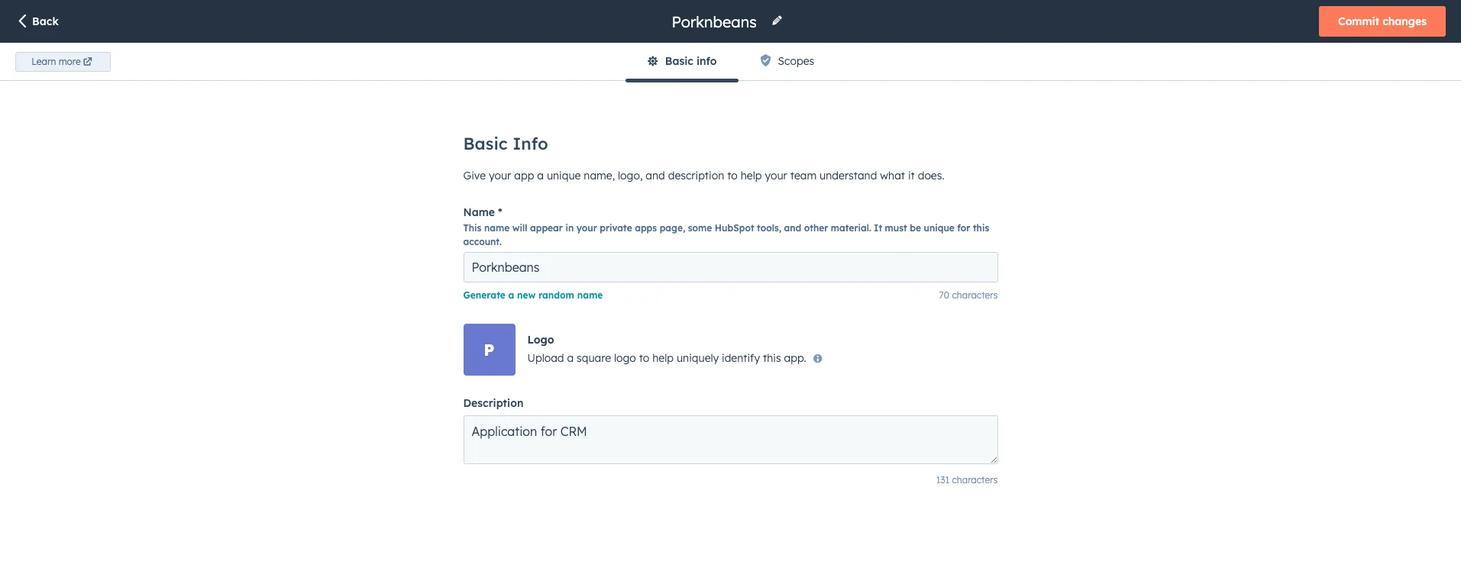 Task type: locate. For each thing, give the bounding box(es) containing it.
1 horizontal spatial for
[[958, 222, 971, 234]]

app
[[514, 169, 534, 183]]

your
[[489, 169, 511, 183], [765, 169, 788, 183], [577, 222, 597, 234]]

1 vertical spatial this
[[763, 352, 781, 365]]

basic
[[665, 54, 694, 68], [463, 133, 508, 154]]

square
[[577, 352, 611, 365]]

for
[[283, 84, 297, 98], [958, 222, 971, 234]]

unique
[[547, 169, 581, 183], [924, 222, 955, 234]]

basic inside button
[[665, 54, 694, 68]]

account.
[[463, 236, 502, 248]]

logo
[[528, 333, 555, 347]]

for inside name this name will appear in your private apps page, some hubspot tools, and other material. it must be unique for this account.
[[958, 222, 971, 234]]

private right the all
[[286, 32, 319, 43]]

1 horizontal spatial and
[[784, 222, 802, 234]]

1 horizontal spatial name
[[577, 290, 603, 301]]

to right logo
[[639, 352, 650, 365]]

navigation containing basic info
[[626, 43, 836, 82]]

for right be
[[958, 222, 971, 234]]

commit changes button
[[1320, 6, 1447, 37]]

1 vertical spatial basic
[[463, 133, 508, 154]]

and
[[646, 169, 665, 183], [784, 222, 802, 234]]

back
[[32, 15, 59, 28], [25, 23, 52, 37], [234, 32, 257, 43]]

characters
[[952, 290, 998, 301], [952, 475, 998, 486]]

name
[[484, 222, 510, 234], [577, 290, 603, 301]]

your left team
[[765, 169, 788, 183]]

0 vertical spatial basic
[[665, 54, 694, 68]]

porknbeans
[[222, 47, 324, 70]]

private right in
[[600, 222, 632, 234]]

0 horizontal spatial private
[[286, 32, 319, 43]]

navigation inside page section element
[[626, 43, 836, 82]]

70
[[940, 290, 950, 301]]

this
[[973, 222, 990, 234], [763, 352, 781, 365]]

0 vertical spatial apps
[[322, 32, 344, 43]]

apps left page,
[[635, 222, 657, 234]]

0 horizontal spatial basic
[[463, 133, 508, 154]]

help left uniquely
[[653, 352, 674, 365]]

0 vertical spatial to
[[259, 32, 269, 43]]

characters right 131
[[952, 475, 998, 486]]

give
[[463, 169, 486, 183]]

1 horizontal spatial your
[[577, 222, 597, 234]]

your left app
[[489, 169, 511, 183]]

basic info
[[463, 133, 548, 154]]

characters right "70"
[[952, 290, 998, 301]]

0 vertical spatial private
[[286, 32, 319, 43]]

1 characters from the top
[[952, 290, 998, 301]]

2 characters from the top
[[952, 475, 998, 486]]

2 horizontal spatial a
[[567, 352, 574, 365]]

apps right the all
[[322, 32, 344, 43]]

a left square
[[567, 352, 574, 365]]

private
[[286, 32, 319, 43], [600, 222, 632, 234]]

changed
[[1289, 84, 1333, 98]]

0 horizontal spatial navigation
[[222, 132, 449, 170]]

0 horizontal spatial name
[[484, 222, 510, 234]]

this left app.
[[763, 352, 781, 365]]

None text field
[[463, 252, 998, 283]]

back inside back to all private apps porknbeans
[[234, 32, 257, 43]]

basic for basic info
[[665, 54, 694, 68]]

0 vertical spatial a
[[537, 169, 544, 183]]

material.
[[831, 222, 872, 234]]

1 horizontal spatial apps
[[635, 222, 657, 234]]

30,
[[1396, 84, 1410, 98]]

generate
[[463, 290, 506, 301]]

a inside logo upload a square logo to help uniquely identify this app.
[[567, 352, 574, 365]]

0 vertical spatial this
[[973, 222, 990, 234]]

1 vertical spatial private
[[600, 222, 632, 234]]

give your app a unique name, logo, and description to help your team understand what it does.
[[463, 169, 945, 183]]

to
[[259, 32, 269, 43], [728, 169, 738, 183], [639, 352, 650, 365]]

1 vertical spatial unique
[[924, 222, 955, 234]]

a right app
[[537, 169, 544, 183]]

learn more
[[31, 56, 81, 67]]

0 horizontal spatial unique
[[547, 169, 581, 183]]

back inside button
[[32, 15, 59, 28]]

1 horizontal spatial private
[[600, 222, 632, 234]]

0 horizontal spatial for
[[283, 84, 297, 98]]

help
[[741, 169, 762, 183], [653, 352, 674, 365]]

on
[[1336, 84, 1348, 98]]

a left new
[[509, 290, 515, 301]]

last changed on october 30, 2023
[[1264, 84, 1437, 98]]

app.
[[784, 352, 807, 365]]

1 horizontal spatial to
[[639, 352, 650, 365]]

2 horizontal spatial to
[[728, 169, 738, 183]]

0 vertical spatial navigation
[[626, 43, 836, 82]]

1 horizontal spatial navigation
[[626, 43, 836, 82]]

1 vertical spatial name
[[577, 290, 603, 301]]

0 vertical spatial name
[[484, 222, 510, 234]]

none field inside page section element
[[671, 11, 762, 32]]

your right in
[[577, 222, 597, 234]]

more
[[59, 56, 81, 67]]

to right the description
[[728, 169, 738, 183]]

name right random
[[577, 290, 603, 301]]

navigation
[[626, 43, 836, 82], [222, 132, 449, 170]]

info
[[513, 133, 548, 154]]

1 vertical spatial help
[[653, 352, 674, 365]]

page,
[[660, 222, 686, 234]]

be
[[910, 222, 922, 234]]

to inside back to all private apps porknbeans
[[259, 32, 269, 43]]

1 vertical spatial for
[[958, 222, 971, 234]]

0 horizontal spatial this
[[763, 352, 781, 365]]

0 horizontal spatial apps
[[322, 32, 344, 43]]

commit
[[1339, 15, 1380, 28]]

1 horizontal spatial basic
[[665, 54, 694, 68]]

and left 'other'
[[784, 222, 802, 234]]

scopes button
[[739, 43, 836, 80]]

private inside back to all private apps porknbeans
[[286, 32, 319, 43]]

2 vertical spatial a
[[567, 352, 574, 365]]

unique right be
[[924, 222, 955, 234]]

this
[[463, 222, 482, 234]]

for left "crm"
[[283, 84, 297, 98]]

1 vertical spatial to
[[728, 169, 738, 183]]

0 horizontal spatial your
[[489, 169, 511, 183]]

1 vertical spatial apps
[[635, 222, 657, 234]]

unique left the name,
[[547, 169, 581, 183]]

131 characters
[[937, 475, 998, 486]]

1 horizontal spatial unique
[[924, 222, 955, 234]]

what
[[880, 169, 906, 183]]

1 vertical spatial and
[[784, 222, 802, 234]]

back link
[[0, 15, 62, 46]]

1 vertical spatial navigation
[[222, 132, 449, 170]]

this right be
[[973, 222, 990, 234]]

2 vertical spatial to
[[639, 352, 650, 365]]

a
[[537, 169, 544, 183], [509, 290, 515, 301], [567, 352, 574, 365]]

0 horizontal spatial help
[[653, 352, 674, 365]]

private inside name this name will appear in your private apps page, some hubspot tools, and other material. it must be unique for this account.
[[600, 222, 632, 234]]

1 horizontal spatial this
[[973, 222, 990, 234]]

identify
[[722, 352, 760, 365]]

0 horizontal spatial a
[[509, 290, 515, 301]]

2 horizontal spatial your
[[765, 169, 788, 183]]

name up "account."
[[484, 222, 510, 234]]

basic left the info
[[665, 54, 694, 68]]

scopes
[[778, 54, 815, 68]]

help left team
[[741, 169, 762, 183]]

appear
[[530, 222, 563, 234]]

to left the all
[[259, 32, 269, 43]]

0 vertical spatial unique
[[547, 169, 581, 183]]

apps
[[322, 32, 344, 43], [635, 222, 657, 234]]

basic up give
[[463, 133, 508, 154]]

all
[[272, 32, 283, 43]]

0 horizontal spatial to
[[259, 32, 269, 43]]

characters for 70 characters
[[952, 290, 998, 301]]

1 vertical spatial characters
[[952, 475, 998, 486]]

0 vertical spatial characters
[[952, 290, 998, 301]]

0 vertical spatial for
[[283, 84, 297, 98]]

0 vertical spatial help
[[741, 169, 762, 183]]

uniquely
[[677, 352, 719, 365]]

hubspot
[[715, 222, 755, 234]]

0 vertical spatial and
[[646, 169, 665, 183]]

your inside name this name will appear in your private apps page, some hubspot tools, and other material. it must be unique for this account.
[[577, 222, 597, 234]]

other
[[804, 222, 829, 234]]

and right logo,
[[646, 169, 665, 183]]

None field
[[671, 11, 762, 32]]



Task type: vqa. For each thing, say whether or not it's contained in the screenshot.
the bottom the characters
yes



Task type: describe. For each thing, give the bounding box(es) containing it.
name,
[[584, 169, 615, 183]]

learn
[[31, 56, 56, 67]]

must
[[885, 222, 908, 234]]

characters for 131 characters
[[952, 475, 998, 486]]

logo upload a square logo to help uniquely identify this app.
[[528, 333, 807, 365]]

last
[[1264, 84, 1286, 98]]

apps inside name this name will appear in your private apps page, some hubspot tools, and other material. it must be unique for this account.
[[635, 222, 657, 234]]

random
[[539, 290, 575, 301]]

logo,
[[618, 169, 643, 183]]

changes
[[1383, 15, 1427, 28]]

settings
[[24, 65, 87, 84]]

will
[[513, 222, 528, 234]]

help inside logo upload a square logo to help uniquely identify this app.
[[653, 352, 674, 365]]

new
[[517, 290, 536, 301]]

1 horizontal spatial help
[[741, 169, 762, 183]]

basic info button
[[626, 43, 739, 82]]

basic for basic info
[[463, 133, 508, 154]]

does.
[[918, 169, 945, 183]]

understand
[[820, 169, 878, 183]]

application for crm
[[222, 84, 323, 98]]

name this name will appear in your private apps page, some hubspot tools, and other material. it must be unique for this account.
[[463, 206, 990, 248]]

Description text field
[[463, 416, 998, 465]]

to inside logo upload a square logo to help uniquely identify this app.
[[639, 352, 650, 365]]

1 vertical spatial a
[[509, 290, 515, 301]]

tools,
[[757, 222, 782, 234]]

back to all private apps link
[[222, 32, 344, 43]]

and inside name this name will appear in your private apps page, some hubspot tools, and other material. it must be unique for this account.
[[784, 222, 802, 234]]

application
[[222, 84, 280, 98]]

name
[[463, 206, 495, 219]]

october
[[1351, 84, 1393, 98]]

2023
[[1413, 84, 1437, 98]]

crm
[[300, 84, 323, 98]]

it
[[874, 222, 883, 234]]

70 characters
[[940, 290, 998, 301]]

back to all private apps porknbeans
[[222, 32, 344, 70]]

1 horizontal spatial a
[[537, 169, 544, 183]]

back button
[[15, 13, 59, 31]]

apps inside back to all private apps porknbeans
[[322, 32, 344, 43]]

generate a new random name button
[[463, 290, 603, 301]]

generate a new random name
[[463, 290, 603, 301]]

p
[[484, 340, 495, 360]]

commit changes
[[1339, 15, 1427, 28]]

this inside name this name will appear in your private apps page, some hubspot tools, and other material. it must be unique for this account.
[[973, 222, 990, 234]]

it
[[909, 169, 915, 183]]

unique inside name this name will appear in your private apps page, some hubspot tools, and other material. it must be unique for this account.
[[924, 222, 955, 234]]

0 horizontal spatial and
[[646, 169, 665, 183]]

description
[[668, 169, 725, 183]]

page section element
[[0, 0, 1462, 82]]

team
[[791, 169, 817, 183]]

description
[[463, 397, 524, 410]]

basic info
[[665, 54, 717, 68]]

upload
[[528, 352, 564, 365]]

some
[[688, 222, 712, 234]]

info
[[697, 54, 717, 68]]

learn more link
[[15, 52, 111, 72]]

name inside name this name will appear in your private apps page, some hubspot tools, and other material. it must be unique for this account.
[[484, 222, 510, 234]]

logo
[[614, 352, 636, 365]]

this inside logo upload a square logo to help uniquely identify this app.
[[763, 352, 781, 365]]

in
[[566, 222, 574, 234]]

131
[[937, 475, 950, 486]]



